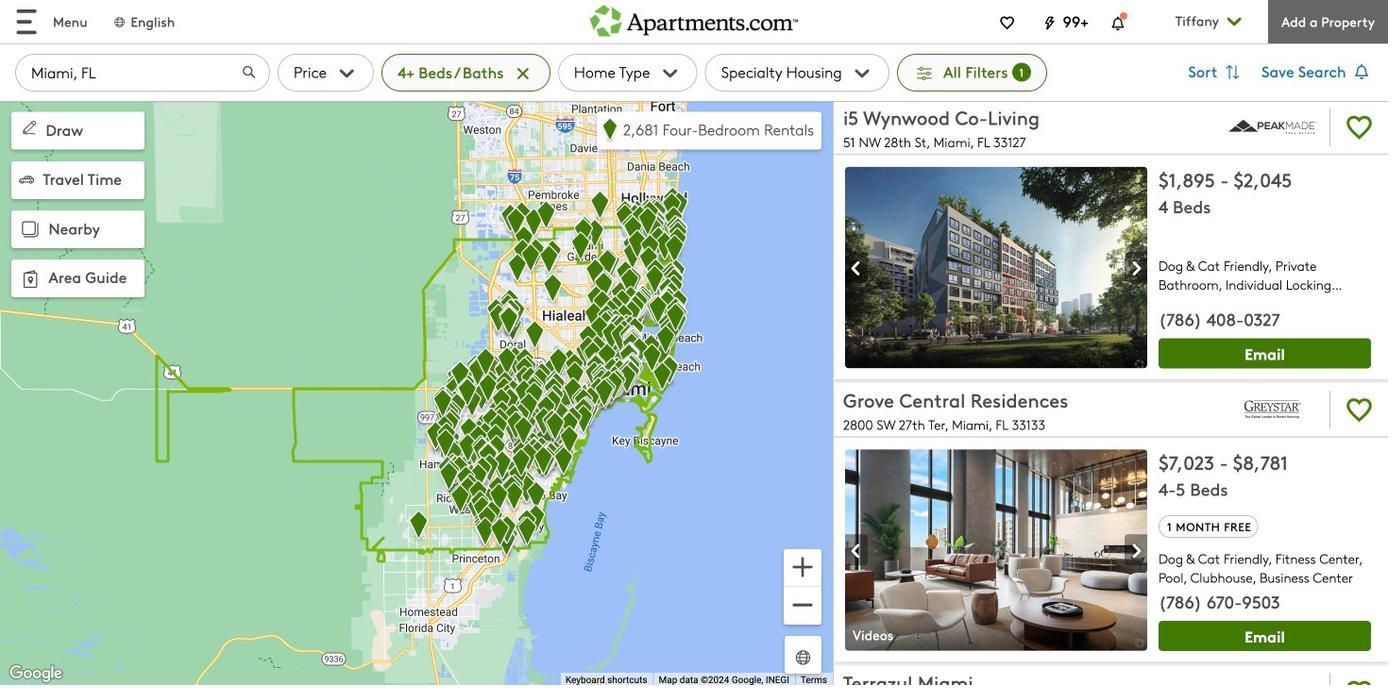 Task type: vqa. For each thing, say whether or not it's contained in the screenshot.
Map region
yes



Task type: describe. For each thing, give the bounding box(es) containing it.
0 vertical spatial margin image
[[19, 118, 40, 138]]

map region
[[0, 101, 833, 686]]

peakmade real estate image
[[1228, 104, 1319, 150]]

1 vertical spatial margin image
[[17, 266, 43, 293]]



Task type: locate. For each thing, give the bounding box(es) containing it.
margin image
[[19, 172, 34, 187], [17, 216, 43, 243]]

0 vertical spatial margin image
[[19, 172, 34, 187]]

apartments.com logo image
[[590, 0, 798, 36]]

1 vertical spatial margin image
[[17, 216, 43, 243]]

Location or Point of Interest text field
[[15, 54, 270, 92]]

placard image image
[[845, 253, 868, 284], [1125, 253, 1148, 284], [845, 536, 868, 567], [1125, 536, 1148, 567]]

satellite view image
[[793, 648, 814, 669]]

margin image
[[19, 118, 40, 138], [17, 266, 43, 293]]

google image
[[5, 662, 67, 686]]

building photo - grove central residences image
[[845, 450, 1148, 651]]

building photo - i5 wynwood co-living image
[[845, 167, 1148, 368]]



